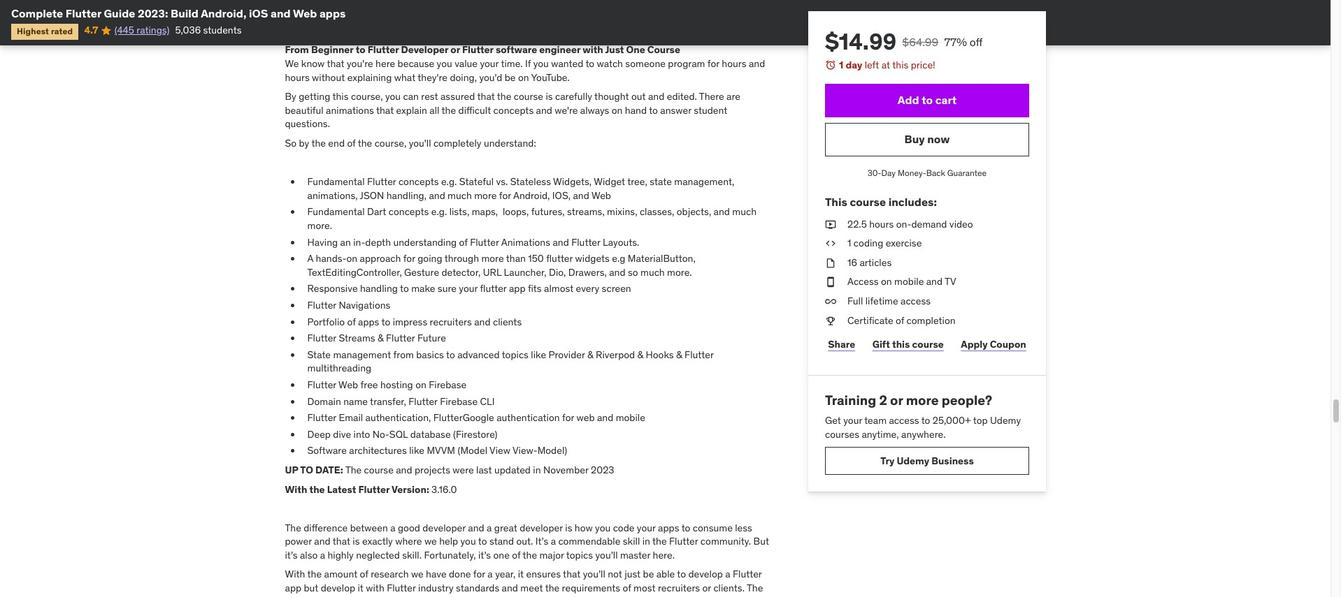 Task type: vqa. For each thing, say whether or not it's contained in the screenshot.
app in "The difference between a good developer and a great developer is how you code your apps to consume less power and that is exactly where we help you to stand out. It's a commendable skill in the Flutter community. But it's also a highly neglected skill. Fortunately, it's one of the major topics you'll master here. With the amount of research we have done for a year, it ensures that you'll not just be able to develop a Flutter app but develop it with Flutter industry standards and meet the requirements of most recruiters or clients. The apps you'll build will meet proper standards and make your portfolio stand out. Without a shadow of a doubt, th"
yes



Task type: locate. For each thing, give the bounding box(es) containing it.
you'll up not
[[595, 549, 618, 562]]

with inside the difference between a good developer and a great developer is how you code your apps to consume less power and that is exactly where we help you to stand out. it's a commendable skill in the flutter community. but it's also a highly neglected skill. fortunately, it's one of the major topics you'll master here. with the amount of research we have done for a year, it ensures that you'll not just be able to develop a flutter app but develop it with flutter industry standards and meet the requirements of most recruiters or clients. the apps you'll build will meet proper standards and make your portfolio stand out. without a shadow of a doubt, th
[[285, 569, 305, 581]]

the difference between a good developer and a great developer is how you code your apps to consume less power and that is exactly where we help you to stand out. it's a commendable skill in the flutter community. but it's also a highly neglected skill. fortunately, it's one of the major topics you'll master here. with the amount of research we have done for a year, it ensures that you'll not just be able to develop a flutter app but develop it with flutter industry standards and meet the requirements of most recruiters or clients. the apps you'll build will meet proper standards and make your portfolio stand out. without a shadow of a doubt, th
[[285, 522, 772, 598]]

e.g
[[612, 253, 625, 265]]

0 horizontal spatial more.
[[307, 220, 332, 232]]

flutter down domain
[[307, 412, 336, 424]]

1 vertical spatial access
[[889, 415, 919, 427]]

1 vertical spatial topics
[[566, 549, 593, 562]]

or right '2'
[[890, 392, 903, 409]]

much down materialbutton,
[[640, 266, 665, 279]]

screen
[[602, 283, 631, 295]]

0 vertical spatial much
[[448, 189, 472, 202]]

always
[[580, 104, 609, 117]]

for right program
[[707, 57, 719, 70]]

0 horizontal spatial the
[[285, 522, 301, 535]]

it's
[[285, 549, 298, 562], [478, 549, 491, 562]]

with
[[285, 483, 307, 496], [285, 569, 305, 581]]

developer
[[401, 44, 448, 56]]

thought
[[594, 90, 629, 103]]

much up lists,
[[448, 189, 472, 202]]

2 fundamental from the top
[[307, 206, 365, 218]]

mobile up full lifetime access
[[894, 276, 924, 288]]

access down access on mobile and tv
[[900, 295, 930, 308]]

gift this course link
[[869, 331, 946, 359]]

this inside from beginner to flutter developer or flutter software engineer with just one course we know that you're here because you value your time. if you wanted to watch someone program for hours and hours without explaining what they're doing, you'd be on youtube. by getting this course, you can rest assured that the course is carefully thought out and edited. there are beautiful animations that explain all the difficult concepts and we're always on hand to answer student questions. so by the end of the course, you'll completely understand:
[[332, 90, 349, 103]]

are
[[727, 90, 740, 103]]

but
[[753, 536, 769, 548]]

skill.
[[402, 549, 422, 562]]

to inside button
[[921, 93, 932, 107]]

course down 'architectures'
[[364, 464, 394, 477]]

more.
[[307, 220, 332, 232], [667, 266, 692, 279]]

1 vertical spatial e.g.
[[431, 206, 447, 218]]

time.
[[501, 57, 523, 70]]

1 vertical spatial recruiters
[[658, 582, 700, 595]]

0 vertical spatial android,
[[201, 6, 246, 20]]

day
[[881, 168, 895, 178]]

for right done
[[473, 569, 485, 581]]

1 vertical spatial hours
[[285, 71, 310, 84]]

this right "at"
[[892, 59, 908, 71]]

topics
[[502, 349, 529, 361], [566, 549, 593, 562]]

your
[[480, 57, 499, 70], [459, 283, 478, 295], [843, 415, 862, 427], [637, 522, 656, 535], [521, 596, 540, 598]]

fundamental
[[307, 176, 365, 188], [307, 206, 365, 218]]

highly
[[328, 549, 354, 562]]

in down view-
[[533, 464, 541, 477]]

a right 'also'
[[320, 549, 325, 562]]

0 horizontal spatial be
[[505, 71, 516, 84]]

firebase up fluttergoogle
[[440, 395, 478, 408]]

or inside from beginner to flutter developer or flutter software engineer with just one course we know that you're here because you value your time. if you wanted to watch someone program for hours and hours without explaining what they're doing, you'd be on youtube. by getting this course, you can rest assured that the course is carefully thought out and edited. there are beautiful animations that explain all the difficult concepts and we're always on hand to answer student questions. so by the end of the course, you'll completely understand:
[[451, 44, 460, 56]]

were
[[453, 464, 474, 477]]

mobile inside 'fundamental flutter concepts e.g. stateful vs. stateless widgets, widget tree, state management, animations, json handling, and much more for android, ios, and web fundamental dart concepts e.g. lists, maps,  loops, futures, streams, mixins, classes, objects, and much more. having an in-depth understanding of flutter animations and flutter layouts. a hands-on approach for going through more than 150 flutter widgets e.g materialbutton, texteditingcontroller, gesture detector, url launcher, dio, drawers, and so much more. responsive handling to make sure your flutter app fits almost every screen flutter navigations portfolio of apps to impress recruiters and clients flutter streams & flutter future state management from basics to advanced topics like provider & riverpod & hooks & flutter multithreading flutter web free hosting on firebase domain name transfer, flutter firebase cli flutter email authentication, fluttergoogle authentication for web and mobile deep dive into no-sql database (firestore) software architectures like mvvm (model view view-model) up to date: the course and projects were last updated in november 2023 with the latest flutter version: 3.16.0'
[[616, 412, 645, 424]]

1 vertical spatial like
[[409, 445, 424, 457]]

without
[[312, 71, 345, 84]]

topics inside the difference between a good developer and a great developer is how you code your apps to consume less power and that is exactly where we help you to stand out. it's a commendable skill in the flutter community. but it's also a highly neglected skill. fortunately, it's one of the major topics you'll master here. with the amount of research we have done for a year, it ensures that you'll not just be able to develop a flutter app but develop it with flutter industry standards and meet the requirements of most recruiters or clients. the apps you'll build will meet proper standards and make your portfolio stand out. without a shadow of a doubt, th
[[566, 549, 593, 562]]

1 horizontal spatial or
[[702, 582, 711, 595]]

2 vertical spatial much
[[640, 266, 665, 279]]

1 vertical spatial more
[[481, 253, 504, 265]]

1 horizontal spatial more.
[[667, 266, 692, 279]]

for inside the difference between a good developer and a great developer is how you code your apps to consume less power and that is exactly where we help you to stand out. it's a commendable skill in the flutter community. but it's also a highly neglected skill. fortunately, it's one of the major topics you'll master here. with the amount of research we have done for a year, it ensures that you'll not just be able to develop a flutter app but develop it with flutter industry standards and meet the requirements of most recruiters or clients. the apps you'll build will meet proper standards and make your portfolio stand out. without a shadow of a doubt, th
[[473, 569, 485, 581]]

flutter right hooks
[[685, 349, 714, 361]]

xsmall image left 16
[[825, 256, 836, 270]]

with inside the difference between a good developer and a great developer is how you code your apps to consume less power and that is exactly where we help you to stand out. it's a commendable skill in the flutter community. but it's also a highly neglected skill. fortunately, it's one of the major topics you'll master here. with the amount of research we have done for a year, it ensures that you'll not just be able to develop a flutter app but develop it with flutter industry standards and meet the requirements of most recruiters or clients. the apps you'll build will meet proper standards and make your portfolio stand out. without a shadow of a doubt, th
[[366, 582, 384, 595]]

drawers,
[[568, 266, 607, 279]]

json
[[360, 189, 384, 202]]

we left have
[[411, 569, 424, 581]]

0 vertical spatial out.
[[516, 536, 533, 548]]

for inside from beginner to flutter developer or flutter software engineer with just one course we know that you're here because you value your time. if you wanted to watch someone program for hours and hours without explaining what they're doing, you'd be on youtube. by getting this course, you can rest assured that the course is carefully thought out and edited. there are beautiful animations that explain all the difficult concepts and we're always on hand to answer student questions. so by the end of the course, you'll completely understand:
[[707, 57, 719, 70]]

fundamental flutter concepts e.g. stateful vs. stateless widgets, widget tree, state management, animations, json handling, and much more for android, ios, and web fundamental dart concepts e.g. lists, maps,  loops, futures, streams, mixins, classes, objects, and much more. having an in-depth understanding of flutter animations and flutter layouts. a hands-on approach for going through more than 150 flutter widgets e.g materialbutton, texteditingcontroller, gesture detector, url launcher, dio, drawers, and so much more. responsive handling to make sure your flutter app fits almost every screen flutter navigations portfolio of apps to impress recruiters and clients flutter streams & flutter future state management from basics to advanced topics like provider & riverpod & hooks & flutter multithreading flutter web free hosting on firebase domain name transfer, flutter firebase cli flutter email authentication, fluttergoogle authentication for web and mobile deep dive into no-sql database (firestore) software architectures like mvvm (model view view-model) up to date: the course and projects were last updated in november 2023 with the latest flutter version: 3.16.0
[[285, 176, 757, 496]]

1 vertical spatial fundamental
[[307, 206, 365, 218]]

fortunately,
[[424, 549, 476, 562]]

1 vertical spatial this
[[332, 90, 349, 103]]

0 vertical spatial flutter
[[546, 253, 573, 265]]

1 horizontal spatial much
[[640, 266, 665, 279]]

it right year,
[[518, 569, 524, 581]]

to left "cart"
[[921, 93, 932, 107]]

0 vertical spatial with
[[583, 44, 603, 56]]

0 horizontal spatial it
[[358, 582, 363, 595]]

0 horizontal spatial web
[[293, 6, 317, 20]]

detector,
[[442, 266, 481, 279]]

rated
[[51, 26, 73, 37]]

your down detector,
[[459, 283, 478, 295]]

2 vertical spatial more
[[906, 392, 938, 409]]

web up name
[[338, 379, 358, 392]]

we left the help
[[424, 536, 437, 548]]

0 vertical spatial concepts
[[493, 104, 534, 117]]

you up 'they're'
[[437, 57, 452, 70]]

0 horizontal spatial stand
[[489, 536, 514, 548]]

1 vertical spatial concepts
[[398, 176, 439, 188]]

with inside from beginner to flutter developer or flutter software engineer with just one course we know that you're here because you value your time. if you wanted to watch someone program for hours and hours without explaining what they're doing, you'd be on youtube. by getting this course, you can rest assured that the course is carefully thought out and edited. there are beautiful animations that explain all the difficult concepts and we're always on hand to answer student questions. so by the end of the course, you'll completely understand:
[[583, 44, 603, 56]]

xsmall image
[[825, 218, 836, 232], [825, 256, 836, 270], [825, 276, 836, 289], [825, 295, 836, 309]]

student
[[694, 104, 727, 117]]

2 it's from the left
[[478, 549, 491, 562]]

0 vertical spatial 1
[[839, 59, 843, 71]]

flutter up domain
[[307, 379, 336, 392]]

0 vertical spatial recruiters
[[430, 316, 472, 328]]

1 horizontal spatial it's
[[478, 549, 491, 562]]

meet right will
[[374, 596, 396, 598]]

management,
[[674, 176, 734, 188]]

0 vertical spatial app
[[509, 283, 525, 295]]

1 horizontal spatial the
[[345, 464, 362, 477]]

0 vertical spatial or
[[451, 44, 460, 56]]

$14.99 $64.99 77% off
[[825, 27, 982, 56]]

1 vertical spatial app
[[285, 582, 301, 595]]

now
[[927, 132, 949, 146]]

flutter down url
[[480, 283, 507, 295]]

1 vertical spatial or
[[890, 392, 903, 409]]

1 vertical spatial web
[[591, 189, 611, 202]]

0 horizontal spatial hours
[[285, 71, 310, 84]]

develop up clients.
[[688, 569, 723, 581]]

price!
[[910, 59, 935, 71]]

0 vertical spatial e.g.
[[441, 176, 457, 188]]

2 horizontal spatial is
[[565, 522, 572, 535]]

with up will
[[366, 582, 384, 595]]

2 xsmall image from the top
[[825, 256, 836, 270]]

0 vertical spatial this
[[892, 59, 908, 71]]

developer up it's
[[520, 522, 563, 535]]

left
[[864, 59, 879, 71]]

1 developer from the left
[[422, 522, 466, 535]]

1 vertical spatial xsmall image
[[825, 314, 836, 328]]

fundamental down animations,
[[307, 206, 365, 218]]

& right streams
[[378, 332, 384, 345]]

ios,
[[552, 189, 571, 202]]

lists,
[[449, 206, 469, 218]]

with left the just
[[583, 44, 603, 56]]

1 with from the top
[[285, 483, 307, 496]]

certificate of completion
[[847, 314, 955, 327]]

1 horizontal spatial we
[[424, 536, 437, 548]]

0 horizontal spatial it's
[[285, 549, 298, 562]]

recruiters inside 'fundamental flutter concepts e.g. stateful vs. stateless widgets, widget tree, state management, animations, json handling, and much more for android, ios, and web fundamental dart concepts e.g. lists, maps,  loops, futures, streams, mixins, classes, objects, and much more. having an in-depth understanding of flutter animations and flutter layouts. a hands-on approach for going through more than 150 flutter widgets e.g materialbutton, texteditingcontroller, gesture detector, url launcher, dio, drawers, and so much more. responsive handling to make sure your flutter app fits almost every screen flutter navigations portfolio of apps to impress recruiters and clients flutter streams & flutter future state management from basics to advanced topics like provider & riverpod & hooks & flutter multithreading flutter web free hosting on firebase domain name transfer, flutter firebase cli flutter email authentication, fluttergoogle authentication for web and mobile deep dive into no-sql database (firestore) software architectures like mvvm (model view view-model) up to date: the course and projects were last updated in november 2023 with the latest flutter version: 3.16.0'
[[430, 316, 472, 328]]

android, down stateless
[[513, 189, 550, 202]]

research
[[371, 569, 409, 581]]

web
[[577, 412, 595, 424]]

1 vertical spatial 1
[[847, 237, 851, 250]]

2 vertical spatial the
[[747, 582, 763, 595]]

you'll
[[409, 137, 431, 150]]

the up latest on the bottom of page
[[345, 464, 362, 477]]

udemy right try
[[896, 455, 929, 468]]

topics down clients at the left bottom of page
[[502, 349, 529, 361]]

1 horizontal spatial android,
[[513, 189, 550, 202]]

1 vertical spatial the
[[285, 522, 301, 535]]

or up value
[[451, 44, 460, 56]]

2 with from the top
[[285, 569, 305, 581]]

course inside 'fundamental flutter concepts e.g. stateful vs. stateless widgets, widget tree, state management, animations, json handling, and much more for android, ios, and web fundamental dart concepts e.g. lists, maps,  loops, futures, streams, mixins, classes, objects, and much more. having an in-depth understanding of flutter animations and flutter layouts. a hands-on approach for going through more than 150 flutter widgets e.g materialbutton, texteditingcontroller, gesture detector, url launcher, dio, drawers, and so much more. responsive handling to make sure your flutter app fits almost every screen flutter navigations portfolio of apps to impress recruiters and clients flutter streams & flutter future state management from basics to advanced topics like provider & riverpod & hooks & flutter multithreading flutter web free hosting on firebase domain name transfer, flutter firebase cli flutter email authentication, fluttergoogle authentication for web and mobile deep dive into no-sql database (firestore) software architectures like mvvm (model view view-model) up to date: the course and projects were last updated in november 2023 with the latest flutter version: 3.16.0'
[[364, 464, 394, 477]]

out
[[631, 90, 646, 103]]

2 vertical spatial you'll
[[309, 596, 331, 598]]

gesture
[[404, 266, 439, 279]]

we're
[[555, 104, 578, 117]]

dive
[[333, 428, 351, 441]]

people?
[[941, 392, 992, 409]]

0 horizontal spatial recruiters
[[430, 316, 472, 328]]

0 horizontal spatial developer
[[422, 522, 466, 535]]

the right by
[[311, 137, 326, 150]]

0 horizontal spatial like
[[409, 445, 424, 457]]

1 horizontal spatial like
[[531, 349, 546, 361]]

more down stateful
[[474, 189, 497, 202]]

your up courses
[[843, 415, 862, 427]]

android, inside 'fundamental flutter concepts e.g. stateful vs. stateless widgets, widget tree, state management, animations, json handling, and much more for android, ios, and web fundamental dart concepts e.g. lists, maps,  loops, futures, streams, mixins, classes, objects, and much more. having an in-depth understanding of flutter animations and flutter layouts. a hands-on approach for going through more than 150 flutter widgets e.g materialbutton, texteditingcontroller, gesture detector, url launcher, dio, drawers, and so much more. responsive handling to make sure your flutter app fits almost every screen flutter navigations portfolio of apps to impress recruiters and clients flutter streams & flutter future state management from basics to advanced topics like provider & riverpod & hooks & flutter multithreading flutter web free hosting on firebase domain name transfer, flutter firebase cli flutter email authentication, fluttergoogle authentication for web and mobile deep dive into no-sql database (firestore) software architectures like mvvm (model view view-model) up to date: the course and projects were last updated in november 2023 with the latest flutter version: 3.16.0'
[[513, 189, 550, 202]]

4 xsmall image from the top
[[825, 295, 836, 309]]

udemy inside training 2 or more people? get your team access to 25,000+ top udemy courses anytime, anywhere.
[[990, 415, 1021, 427]]

more inside training 2 or more people? get your team access to 25,000+ top udemy courses anytime, anywhere.
[[906, 392, 938, 409]]

view-
[[512, 445, 537, 457]]

0 vertical spatial topics
[[502, 349, 529, 361]]

1 horizontal spatial develop
[[688, 569, 723, 581]]

of right one
[[512, 549, 520, 562]]

1 vertical spatial mobile
[[616, 412, 645, 424]]

completion
[[906, 314, 955, 327]]

will
[[357, 596, 371, 598]]

2
[[879, 392, 887, 409]]

make inside the difference between a good developer and a great developer is how you code your apps to consume less power and that is exactly where we help you to stand out. it's a commendable skill in the flutter community. but it's also a highly neglected skill. fortunately, it's one of the major topics you'll master here. with the amount of research we have done for a year, it ensures that you'll not just be able to develop a flutter app but develop it with flutter industry standards and meet the requirements of most recruiters or clients. the apps you'll build will meet proper standards and make your portfolio stand out. without a shadow of a doubt, th
[[494, 596, 518, 598]]

3.16.0
[[431, 483, 457, 496]]

able
[[656, 569, 675, 581]]

2 vertical spatial or
[[702, 582, 711, 595]]

stand down requirements on the left of page
[[581, 596, 606, 598]]

2 horizontal spatial or
[[890, 392, 903, 409]]

how
[[575, 522, 593, 535]]

there
[[699, 90, 724, 103]]

1 vertical spatial meet
[[374, 596, 396, 598]]

dart
[[367, 206, 386, 218]]

share
[[828, 338, 855, 351]]

1 xsmall image from the top
[[825, 218, 836, 232]]

demand
[[911, 218, 947, 230]]

one
[[493, 549, 510, 562]]

the
[[345, 464, 362, 477], [285, 522, 301, 535], [747, 582, 763, 595]]

1 vertical spatial with
[[366, 582, 384, 595]]

0 horizontal spatial udemy
[[896, 455, 929, 468]]

0 vertical spatial in
[[533, 464, 541, 477]]

0 vertical spatial access
[[900, 295, 930, 308]]

more up url
[[481, 253, 504, 265]]

e.g. left lists,
[[431, 206, 447, 218]]

hosting
[[380, 379, 413, 392]]

2 vertical spatial is
[[353, 536, 360, 548]]

2 vertical spatial hours
[[869, 218, 893, 230]]

just
[[605, 44, 624, 56]]

or up shadow
[[702, 582, 711, 595]]

this
[[892, 59, 908, 71], [332, 90, 349, 103], [892, 338, 910, 351]]

0 vertical spatial with
[[285, 483, 307, 496]]

1 right alarm image
[[839, 59, 843, 71]]

0 vertical spatial udemy
[[990, 415, 1021, 427]]

of up will
[[360, 569, 368, 581]]

great
[[494, 522, 517, 535]]

domain
[[307, 395, 341, 408]]

much
[[448, 189, 472, 202], [732, 206, 757, 218], [640, 266, 665, 279]]

layouts.
[[603, 236, 639, 249]]

app
[[509, 283, 525, 295], [285, 582, 301, 595]]

xsmall image for certificate
[[825, 314, 836, 328]]

1 xsmall image from the top
[[825, 237, 836, 251]]

mobile right web
[[616, 412, 645, 424]]

for left web
[[562, 412, 574, 424]]

developer up the help
[[422, 522, 466, 535]]

1 vertical spatial it
[[358, 582, 363, 595]]

1 vertical spatial stand
[[581, 596, 606, 598]]

1 vertical spatial out.
[[608, 596, 625, 598]]

0 vertical spatial is
[[546, 90, 553, 103]]

meet down the ensures
[[520, 582, 543, 595]]

date:
[[315, 464, 343, 477]]

1 horizontal spatial topics
[[566, 549, 593, 562]]

1 horizontal spatial udemy
[[990, 415, 1021, 427]]

to left consume
[[681, 522, 690, 535]]

1 horizontal spatial make
[[494, 596, 518, 598]]

that up highly
[[333, 536, 350, 548]]

your inside training 2 or more people? get your team access to 25,000+ top udemy courses anytime, anywhere.
[[843, 415, 862, 427]]

or inside the difference between a good developer and a great developer is how you code your apps to consume less power and that is exactly where we help you to stand out. it's a commendable skill in the flutter community. but it's also a highly neglected skill. fortunately, it's one of the major topics you'll master here. with the amount of research we have done for a year, it ensures that you'll not just be able to develop a flutter app but develop it with flutter industry standards and meet the requirements of most recruiters or clients. the apps you'll build will meet proper standards and make your portfolio stand out. without a shadow of a doubt, th
[[702, 582, 711, 595]]

of down just
[[623, 582, 631, 595]]

community.
[[700, 536, 751, 548]]

every
[[576, 283, 599, 295]]

management
[[333, 349, 391, 361]]

course, down explaining
[[351, 90, 383, 103]]

1 vertical spatial android,
[[513, 189, 550, 202]]

1 vertical spatial with
[[285, 569, 305, 581]]

to up you're
[[356, 44, 365, 56]]

hours down we
[[285, 71, 310, 84]]

0 horizontal spatial much
[[448, 189, 472, 202]]

master
[[620, 549, 650, 562]]

rest
[[421, 90, 438, 103]]

0 vertical spatial firebase
[[429, 379, 467, 392]]

xsmall image for full
[[825, 295, 836, 309]]

standards down done
[[456, 582, 499, 595]]

this
[[825, 195, 847, 209]]

skill
[[623, 536, 640, 548]]

in
[[533, 464, 541, 477], [642, 536, 650, 548]]

with inside 'fundamental flutter concepts e.g. stateful vs. stateless widgets, widget tree, state management, animations, json handling, and much more for android, ios, and web fundamental dart concepts e.g. lists, maps,  loops, futures, streams, mixins, classes, objects, and much more. having an in-depth understanding of flutter animations and flutter layouts. a hands-on approach for going through more than 150 flutter widgets e.g materialbutton, texteditingcontroller, gesture detector, url launcher, dio, drawers, and so much more. responsive handling to make sure your flutter app fits almost every screen flutter navigations portfolio of apps to impress recruiters and clients flutter streams & flutter future state management from basics to advanced topics like provider & riverpod & hooks & flutter multithreading flutter web free hosting on firebase domain name transfer, flutter firebase cli flutter email authentication, fluttergoogle authentication for web and mobile deep dive into no-sql database (firestore) software architectures like mvvm (model view view-model) up to date: the course and projects were last updated in november 2023 with the latest flutter version: 3.16.0'
[[285, 483, 307, 496]]

more. up having
[[307, 220, 332, 232]]

of inside from beginner to flutter developer or flutter software engineer with just one course we know that you're here because you value your time. if you wanted to watch someone program for hours and hours without explaining what they're doing, you'd be on youtube. by getting this course, you can rest assured that the course is carefully thought out and edited. there are beautiful animations that explain all the difficult concepts and we're always on hand to answer student questions. so by the end of the course, you'll completely understand:
[[347, 137, 356, 150]]

1 horizontal spatial meet
[[520, 582, 543, 595]]

0 vertical spatial web
[[293, 6, 317, 20]]

also
[[300, 549, 318, 562]]

3 xsmall image from the top
[[825, 276, 836, 289]]

xsmall image
[[825, 237, 836, 251], [825, 314, 836, 328]]

exactly
[[362, 536, 393, 548]]

apps
[[319, 6, 346, 20], [358, 316, 379, 328], [658, 522, 679, 535], [285, 596, 306, 598]]

app left the but
[[285, 582, 301, 595]]

1 vertical spatial be
[[643, 569, 654, 581]]

you'll up requirements on the left of page
[[583, 569, 605, 581]]

0 horizontal spatial app
[[285, 582, 301, 595]]

sure
[[438, 283, 457, 295]]

xsmall image for 1
[[825, 237, 836, 251]]

value
[[455, 57, 478, 70]]

recruiters up the "future"
[[430, 316, 472, 328]]

is down youtube.
[[546, 90, 553, 103]]

2 developer from the left
[[520, 522, 563, 535]]

1 coding exercise
[[847, 237, 921, 250]]

cart
[[935, 93, 956, 107]]

to down gesture
[[400, 283, 409, 295]]

of down full lifetime access
[[895, 314, 904, 327]]

0 horizontal spatial meet
[[374, 596, 396, 598]]

udemy right top
[[990, 415, 1021, 427]]

less
[[735, 522, 752, 535]]

clients
[[493, 316, 522, 328]]

apps down navigations at the bottom of page
[[358, 316, 379, 328]]

navigations
[[339, 299, 390, 312]]

be inside the difference between a good developer and a great developer is how you code your apps to consume less power and that is exactly where we help you to stand out. it's a commendable skill in the flutter community. but it's also a highly neglected skill. fortunately, it's one of the major topics you'll master here. with the amount of research we have done for a year, it ensures that you'll not just be able to develop a flutter app but develop it with flutter industry standards and meet the requirements of most recruiters or clients. the apps you'll build will meet proper standards and make your portfolio stand out. without a shadow of a doubt, th
[[643, 569, 654, 581]]

know
[[301, 57, 325, 70]]

2 horizontal spatial the
[[747, 582, 763, 595]]

stateless
[[510, 176, 551, 188]]

carefully
[[555, 90, 592, 103]]

1 for 1 day left at this price!
[[839, 59, 843, 71]]

2 horizontal spatial web
[[591, 189, 611, 202]]

apps up beginner
[[319, 6, 346, 20]]

deep
[[307, 428, 331, 441]]

it
[[518, 569, 524, 581], [358, 582, 363, 595]]

your up skill in the bottom left of the page
[[637, 522, 656, 535]]

it's down power
[[285, 549, 298, 562]]

your inside 'fundamental flutter concepts e.g. stateful vs. stateless widgets, widget tree, state management, animations, json handling, and much more for android, ios, and web fundamental dart concepts e.g. lists, maps,  loops, futures, streams, mixins, classes, objects, and much more. having an in-depth understanding of flutter animations and flutter layouts. a hands-on approach for going through more than 150 flutter widgets e.g materialbutton, texteditingcontroller, gesture detector, url launcher, dio, drawers, and so much more. responsive handling to make sure your flutter app fits almost every screen flutter navigations portfolio of apps to impress recruiters and clients flutter streams & flutter future state management from basics to advanced topics like provider & riverpod & hooks & flutter multithreading flutter web free hosting on firebase domain name transfer, flutter firebase cli flutter email authentication, fluttergoogle authentication for web and mobile deep dive into no-sql database (firestore) software architectures like mvvm (model view view-model) up to date: the course and projects were last updated in november 2023 with the latest flutter version: 3.16.0'
[[459, 283, 478, 295]]

you right how at left
[[595, 522, 611, 535]]

2 xsmall image from the top
[[825, 314, 836, 328]]

1 vertical spatial make
[[494, 596, 518, 598]]

concepts inside from beginner to flutter developer or flutter software engineer with just one course we know that you're here because you value your time. if you wanted to watch someone program for hours and hours without explaining what they're doing, you'd be on youtube. by getting this course, you can rest assured that the course is carefully thought out and edited. there are beautiful animations that explain all the difficult concepts and we're always on hand to answer student questions. so by the end of the course, you'll completely understand:
[[493, 104, 534, 117]]



Task type: describe. For each thing, give the bounding box(es) containing it.
the down it's
[[523, 549, 537, 562]]

so
[[285, 137, 297, 150]]

0 vertical spatial develop
[[688, 569, 723, 581]]

for up gesture
[[403, 253, 415, 265]]

to right the help
[[478, 536, 487, 548]]

1 fundamental from the top
[[307, 176, 365, 188]]

alarm image
[[825, 59, 836, 71]]

1 vertical spatial standards
[[430, 596, 473, 598]]

1 vertical spatial we
[[411, 569, 424, 581]]

exercise
[[885, 237, 921, 250]]

the up portfolio
[[545, 582, 560, 595]]

flutter up proper on the bottom of page
[[387, 582, 416, 595]]

flutter up 4.7
[[66, 6, 101, 20]]

shadow
[[672, 596, 705, 598]]

app inside the difference between a good developer and a great developer is how you code your apps to consume less power and that is exactly where we help you to stand out. it's a commendable skill in the flutter community. but it's also a highly neglected skill. fortunately, it's one of the major topics you'll master here. with the amount of research we have done for a year, it ensures that you'll not just be able to develop a flutter app but develop it with flutter industry standards and meet the requirements of most recruiters or clients. the apps you'll build will meet proper standards and make your portfolio stand out. without a shadow of a doubt, th
[[285, 582, 301, 595]]

xsmall image for 16
[[825, 256, 836, 270]]

you right the help
[[460, 536, 476, 548]]

vs.
[[496, 176, 508, 188]]

flutter up here in the left of the page
[[368, 44, 399, 56]]

flutter up clients.
[[733, 569, 762, 581]]

1 horizontal spatial stand
[[581, 596, 606, 598]]

course down 'completion'
[[912, 338, 943, 351]]

your inside from beginner to flutter developer or flutter software engineer with just one course we know that you're here because you value your time. if you wanted to watch someone program for hours and hours without explaining what they're doing, you'd be on youtube. by getting this course, you can rest assured that the course is carefully thought out and edited. there are beautiful animations that explain all the difficult concepts and we're always on hand to answer student questions. so by the end of the course, you'll completely understand:
[[480, 57, 499, 70]]

you right if
[[533, 57, 549, 70]]

complete flutter guide 2023: build android, ios and web apps
[[11, 6, 346, 20]]

the inside 'fundamental flutter concepts e.g. stateful vs. stateless widgets, widget tree, state management, animations, json handling, and much more for android, ios, and web fundamental dart concepts e.g. lists, maps,  loops, futures, streams, mixins, classes, objects, and much more. having an in-depth understanding of flutter animations and flutter layouts. a hands-on approach for going through more than 150 flutter widgets e.g materialbutton, texteditingcontroller, gesture detector, url launcher, dio, drawers, and so much more. responsive handling to make sure your flutter app fits almost every screen flutter navigations portfolio of apps to impress recruiters and clients flutter streams & flutter future state management from basics to advanced topics like provider & riverpod & hooks & flutter multithreading flutter web free hosting on firebase domain name transfer, flutter firebase cli flutter email authentication, fluttergoogle authentication for web and mobile deep dive into no-sql database (firestore) software architectures like mvvm (model view view-model) up to date: the course and projects were last updated in november 2023 with the latest flutter version: 3.16.0'
[[345, 464, 362, 477]]

program
[[668, 57, 705, 70]]

add to cart
[[897, 93, 956, 107]]

1 horizontal spatial out.
[[608, 596, 625, 598]]

proper
[[399, 596, 427, 598]]

0 vertical spatial more.
[[307, 220, 332, 232]]

access inside training 2 or more people? get your team access to 25,000+ top udemy courses anytime, anywhere.
[[889, 415, 919, 427]]

up
[[285, 464, 298, 477]]

a right it's
[[551, 536, 556, 548]]

projects
[[415, 464, 450, 477]]

a left good
[[390, 522, 395, 535]]

to left "watch"
[[586, 57, 594, 70]]

4.7
[[84, 24, 98, 37]]

objects,
[[677, 206, 711, 218]]

recruiters inside the difference between a good developer and a great developer is how you code your apps to consume less power and that is exactly where we help you to stand out. it's a commendable skill in the flutter community. but it's also a highly neglected skill. fortunately, it's one of the major topics you'll master here. with the amount of research we have done for a year, it ensures that you'll not just be able to develop a flutter app but develop it with flutter industry standards and meet the requirements of most recruiters or clients. the apps you'll build will meet proper standards and make your portfolio stand out. without a shadow of a doubt, th
[[658, 582, 700, 595]]

model)
[[537, 445, 567, 457]]

of down clients.
[[708, 596, 716, 598]]

on down thought
[[612, 104, 623, 117]]

0 vertical spatial stand
[[489, 536, 514, 548]]

build
[[171, 6, 199, 20]]

certificate
[[847, 314, 893, 327]]

on up full lifetime access
[[881, 276, 892, 288]]

$14.99
[[825, 27, 896, 56]]

from
[[393, 349, 414, 361]]

the down you'd on the top of page
[[497, 90, 511, 103]]

texteditingcontroller,
[[307, 266, 402, 279]]

app inside 'fundamental flutter concepts e.g. stateful vs. stateless widgets, widget tree, state management, animations, json handling, and much more for android, ios, and web fundamental dart concepts e.g. lists, maps,  loops, futures, streams, mixins, classes, objects, and much more. having an in-depth understanding of flutter animations and flutter layouts. a hands-on approach for going through more than 150 flutter widgets e.g materialbutton, texteditingcontroller, gesture detector, url launcher, dio, drawers, and so much more. responsive handling to make sure your flutter app fits almost every screen flutter navigations portfolio of apps to impress recruiters and clients flutter streams & flutter future state management from basics to advanced topics like provider & riverpod & hooks & flutter multithreading flutter web free hosting on firebase domain name transfer, flutter firebase cli flutter email authentication, fluttergoogle authentication for web and mobile deep dive into no-sql database (firestore) software architectures like mvvm (model view view-model) up to date: the course and projects were last updated in november 2023 with the latest flutter version: 3.16.0'
[[509, 283, 525, 295]]

xsmall image for access
[[825, 276, 836, 289]]

state
[[307, 349, 331, 361]]

flutter up here. on the bottom of the page
[[669, 536, 698, 548]]

1 vertical spatial more.
[[667, 266, 692, 279]]

flutter up authentication,
[[409, 395, 438, 408]]

edited.
[[667, 90, 697, 103]]

of up streams
[[347, 316, 356, 328]]

& right provider
[[587, 349, 593, 361]]

to right able
[[677, 569, 686, 581]]

team
[[864, 415, 886, 427]]

that up requirements on the left of page
[[563, 569, 581, 581]]

going
[[418, 253, 442, 265]]

2 vertical spatial this
[[892, 338, 910, 351]]

flutter up portfolio
[[307, 299, 336, 312]]

flutter up json
[[367, 176, 396, 188]]

november
[[543, 464, 588, 477]]

a left shadow
[[664, 596, 669, 598]]

streams
[[339, 332, 375, 345]]

hands-
[[316, 253, 346, 265]]

basics
[[416, 349, 444, 361]]

understand:
[[484, 137, 536, 150]]

to right "hand"
[[649, 104, 658, 117]]

having
[[307, 236, 338, 249]]

on right hosting
[[415, 379, 426, 392]]

for down vs.
[[499, 189, 511, 202]]

topics inside 'fundamental flutter concepts e.g. stateful vs. stateless widgets, widget tree, state management, animations, json handling, and much more for android, ios, and web fundamental dart concepts e.g. lists, maps,  loops, futures, streams, mixins, classes, objects, and much more. having an in-depth understanding of flutter animations and flutter layouts. a hands-on approach for going through more than 150 flutter widgets e.g materialbutton, texteditingcontroller, gesture detector, url launcher, dio, drawers, and so much more. responsive handling to make sure your flutter app fits almost every screen flutter navigations portfolio of apps to impress recruiters and clients flutter streams & flutter future state management from basics to advanced topics like provider & riverpod & hooks & flutter multithreading flutter web free hosting on firebase domain name transfer, flutter firebase cli flutter email authentication, fluttergoogle authentication for web and mobile deep dive into no-sql database (firestore) software architectures like mvvm (model view view-model) up to date: the course and projects were last updated in november 2023 with the latest flutter version: 3.16.0'
[[502, 349, 529, 361]]

sql
[[389, 428, 408, 441]]

to left impress
[[381, 316, 390, 328]]

approach
[[360, 253, 401, 265]]

if
[[525, 57, 531, 70]]

in inside 'fundamental flutter concepts e.g. stateful vs. stateless widgets, widget tree, state management, animations, json handling, and much more for android, ios, and web fundamental dart concepts e.g. lists, maps,  loops, futures, streams, mixins, classes, objects, and much more. having an in-depth understanding of flutter animations and flutter layouts. a hands-on approach for going through more than 150 flutter widgets e.g materialbutton, texteditingcontroller, gesture detector, url launcher, dio, drawers, and so much more. responsive handling to make sure your flutter app fits almost every screen flutter navigations portfolio of apps to impress recruiters and clients flutter streams & flutter future state management from basics to advanced topics like provider & riverpod & hooks & flutter multithreading flutter web free hosting on firebase domain name transfer, flutter firebase cli flutter email authentication, fluttergoogle authentication for web and mobile deep dive into no-sql database (firestore) software architectures like mvvm (model view view-model) up to date: the course and projects were last updated in november 2023 with the latest flutter version: 3.16.0'
[[533, 464, 541, 477]]

1 it's from the left
[[285, 549, 298, 562]]

a left year,
[[488, 569, 493, 581]]

software
[[307, 445, 347, 457]]

a left great
[[487, 522, 492, 535]]

the up the but
[[307, 569, 322, 581]]

be inside from beginner to flutter developer or flutter software engineer with just one course we know that you're here because you value your time. if you wanted to watch someone program for hours and hours without explaining what they're doing, you'd be on youtube. by getting this course, you can rest assured that the course is carefully thought out and edited. there are beautiful animations that explain all the difficult concepts and we're always on hand to answer student questions. so by the end of the course, you'll completely understand:
[[505, 71, 516, 84]]

make inside 'fundamental flutter concepts e.g. stateful vs. stateless widgets, widget tree, state management, animations, json handling, and much more for android, ios, and web fundamental dart concepts e.g. lists, maps,  loops, futures, streams, mixins, classes, objects, and much more. having an in-depth understanding of flutter animations and flutter layouts. a hands-on approach for going through more than 150 flutter widgets e.g materialbutton, texteditingcontroller, gesture detector, url launcher, dio, drawers, and so much more. responsive handling to make sure your flutter app fits almost every screen flutter navigations portfolio of apps to impress recruiters and clients flutter streams & flutter future state management from basics to advanced topics like provider & riverpod & hooks & flutter multithreading flutter web free hosting on firebase domain name transfer, flutter firebase cli flutter email authentication, fluttergoogle authentication for web and mobile deep dive into no-sql database (firestore) software architectures like mvvm (model view view-model) up to date: the course and projects were last updated in november 2023 with the latest flutter version: 3.16.0'
[[411, 283, 435, 295]]

course up 22.5
[[849, 195, 886, 209]]

a down clients.
[[719, 596, 724, 598]]

that up the difficult
[[477, 90, 495, 103]]

without
[[627, 596, 662, 598]]

a up clients.
[[725, 569, 730, 581]]

0 horizontal spatial develop
[[321, 582, 355, 595]]

on-
[[896, 218, 911, 230]]

to inside training 2 or more people? get your team access to 25,000+ top udemy courses anytime, anywhere.
[[921, 415, 930, 427]]

students
[[203, 24, 242, 37]]

(firestore)
[[453, 428, 498, 441]]

0 horizontal spatial out.
[[516, 536, 533, 548]]

top
[[973, 415, 987, 427]]

0 horizontal spatial is
[[353, 536, 360, 548]]

2 vertical spatial web
[[338, 379, 358, 392]]

apps inside 'fundamental flutter concepts e.g. stateful vs. stateless widgets, widget tree, state management, animations, json handling, and much more for android, ios, and web fundamental dart concepts e.g. lists, maps,  loops, futures, streams, mixins, classes, objects, and much more. having an in-depth understanding of flutter animations and flutter layouts. a hands-on approach for going through more than 150 flutter widgets e.g materialbutton, texteditingcontroller, gesture detector, url launcher, dio, drawers, and so much more. responsive handling to make sure your flutter app fits almost every screen flutter navigations portfolio of apps to impress recruiters and clients flutter streams & flutter future state management from basics to advanced topics like provider & riverpod & hooks & flutter multithreading flutter web free hosting on firebase domain name transfer, flutter firebase cli flutter email authentication, fluttergoogle authentication for web and mobile deep dive into no-sql database (firestore) software architectures like mvvm (model view view-model) up to date: the course and projects were last updated in november 2023 with the latest flutter version: 3.16.0'
[[358, 316, 379, 328]]

25,000+
[[932, 415, 971, 427]]

version:
[[392, 483, 429, 496]]

& left hooks
[[637, 349, 643, 361]]

77%
[[944, 35, 967, 49]]

flutter up value
[[462, 44, 493, 56]]

0 vertical spatial standards
[[456, 582, 499, 595]]

ios
[[249, 6, 268, 20]]

0 vertical spatial course,
[[351, 90, 383, 103]]

1 horizontal spatial hours
[[722, 57, 746, 70]]

0 vertical spatial you'll
[[595, 549, 618, 562]]

anytime,
[[861, 428, 899, 441]]

day
[[845, 59, 862, 71]]

gift
[[872, 338, 890, 351]]

responsive
[[307, 283, 358, 295]]

1 vertical spatial you'll
[[583, 569, 605, 581]]

1 vertical spatial much
[[732, 206, 757, 218]]

flutter up state
[[307, 332, 336, 345]]

the right 'all'
[[442, 104, 456, 117]]

back
[[926, 168, 945, 178]]

1 horizontal spatial it
[[518, 569, 524, 581]]

wanted
[[551, 57, 583, 70]]

1 for 1 coding exercise
[[847, 237, 851, 250]]

youtube.
[[531, 71, 570, 84]]

loops,
[[503, 206, 529, 218]]

hand
[[625, 104, 647, 117]]

1 vertical spatial is
[[565, 522, 572, 535]]

the up here. on the bottom of the page
[[652, 536, 667, 548]]

apps down the but
[[285, 596, 306, 598]]

they're
[[418, 71, 448, 84]]

on down if
[[518, 71, 529, 84]]

xsmall image for 22.5
[[825, 218, 836, 232]]

& right hooks
[[676, 349, 682, 361]]

in inside the difference between a good developer and a great developer is how you code your apps to consume less power and that is exactly where we help you to stand out. it's a commendable skill in the flutter community. but it's also a highly neglected skill. fortunately, it's one of the major topics you'll master here. with the amount of research we have done for a year, it ensures that you'll not just be able to develop a flutter app but develop it with flutter industry standards and meet the requirements of most recruiters or clients. the apps you'll build will meet proper standards and make your portfolio stand out. without a shadow of a doubt, th
[[642, 536, 650, 548]]

1 vertical spatial udemy
[[896, 455, 929, 468]]

course inside from beginner to flutter developer or flutter software engineer with just one course we know that you're here because you value your time. if you wanted to watch someone program for hours and hours without explaining what they're doing, you'd be on youtube. by getting this course, you can rest assured that the course is carefully thought out and edited. there are beautiful animations that explain all the difficult concepts and we're always on hand to answer student questions. so by the end of the course, you'll completely understand:
[[514, 90, 543, 103]]

training 2 or more people? get your team access to 25,000+ top udemy courses anytime, anywhere.
[[825, 392, 1021, 441]]

includes:
[[888, 195, 937, 209]]

widgets,
[[553, 176, 592, 188]]

the inside 'fundamental flutter concepts e.g. stateful vs. stateless widgets, widget tree, state management, animations, json handling, and much more for android, ios, and web fundamental dart concepts e.g. lists, maps,  loops, futures, streams, mixins, classes, objects, and much more. having an in-depth understanding of flutter animations and flutter layouts. a hands-on approach for going through more than 150 flutter widgets e.g materialbutton, texteditingcontroller, gesture detector, url launcher, dio, drawers, and so much more. responsive handling to make sure your flutter app fits almost every screen flutter navigations portfolio of apps to impress recruiters and clients flutter streams & flutter future state management from basics to advanced topics like provider & riverpod & hooks & flutter multithreading flutter web free hosting on firebase domain name transfer, flutter firebase cli flutter email authentication, fluttergoogle authentication for web and mobile deep dive into no-sql database (firestore) software architectures like mvvm (model view view-model) up to date: the course and projects were last updated in november 2023 with the latest flutter version: 3.16.0'
[[309, 483, 325, 496]]

apps up here. on the bottom of the page
[[658, 522, 679, 535]]

guarantee
[[947, 168, 986, 178]]

depth
[[365, 236, 391, 249]]

on up texteditingcontroller,
[[346, 253, 357, 265]]

flutter up the through
[[470, 236, 499, 249]]

2 vertical spatial concepts
[[389, 206, 429, 218]]

lifetime
[[865, 295, 898, 308]]

help
[[439, 536, 458, 548]]

hooks
[[646, 349, 674, 361]]

5,036 students
[[175, 24, 242, 37]]

0 horizontal spatial android,
[[201, 6, 246, 20]]

launcher,
[[504, 266, 547, 279]]

flutter up widgets
[[571, 236, 600, 249]]

build
[[333, 596, 355, 598]]

flutter up 'from'
[[386, 332, 415, 345]]

good
[[398, 522, 420, 535]]

the right end
[[358, 137, 372, 150]]

16 articles
[[847, 256, 891, 269]]

add
[[897, 93, 919, 107]]

2 horizontal spatial hours
[[869, 218, 893, 230]]

apply coupon
[[961, 338, 1026, 351]]

of up the through
[[459, 236, 468, 249]]

buy now button
[[825, 123, 1029, 156]]

your down the ensures
[[521, 596, 540, 598]]

between
[[350, 522, 388, 535]]

that down beginner
[[327, 57, 344, 70]]

you'd
[[479, 71, 502, 84]]

through
[[444, 253, 479, 265]]

1 vertical spatial course,
[[375, 137, 406, 150]]

1 horizontal spatial flutter
[[546, 253, 573, 265]]

that left explain
[[376, 104, 394, 117]]

0 vertical spatial mobile
[[894, 276, 924, 288]]

or inside training 2 or more people? get your team access to 25,000+ top udemy courses anytime, anywhere.
[[890, 392, 903, 409]]

0 vertical spatial more
[[474, 189, 497, 202]]

150
[[528, 253, 544, 265]]

you left the can in the left top of the page
[[385, 90, 401, 103]]

impress
[[393, 316, 427, 328]]

video
[[949, 218, 973, 230]]

complete
[[11, 6, 63, 20]]

1 vertical spatial flutter
[[480, 283, 507, 295]]

to right basics
[[446, 349, 455, 361]]

power
[[285, 536, 312, 548]]

here
[[376, 57, 395, 70]]

is inside from beginner to flutter developer or flutter software engineer with just one course we know that you're here because you value your time. if you wanted to watch someone program for hours and hours without explaining what they're doing, you'd be on youtube. by getting this course, you can rest assured that the course is carefully thought out and edited. there are beautiful animations that explain all the difficult concepts and we're always on hand to answer student questions. so by the end of the course, you'll completely understand:
[[546, 90, 553, 103]]

anywhere.
[[901, 428, 945, 441]]

1 vertical spatial firebase
[[440, 395, 478, 408]]

flutter right latest on the bottom of page
[[358, 483, 390, 496]]

cli
[[480, 395, 495, 408]]



